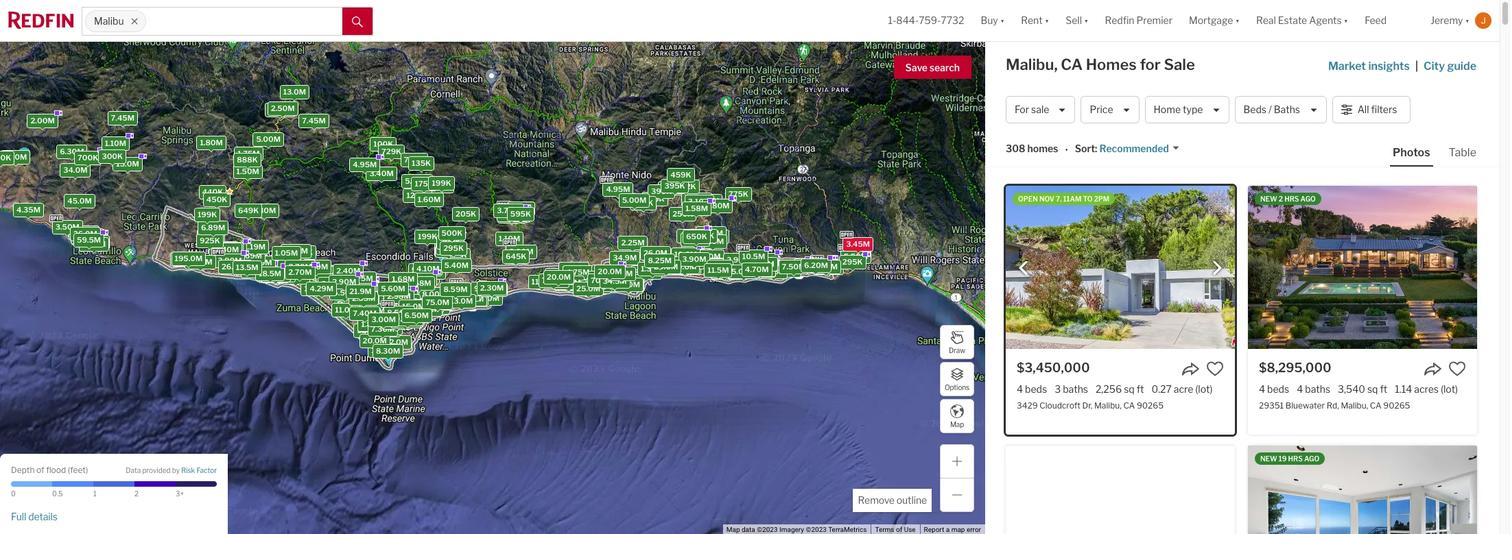 Task type: describe. For each thing, give the bounding box(es) containing it.
1 vertical spatial 5.50m
[[386, 285, 411, 294]]

sell
[[1066, 15, 1083, 26]]

0 vertical spatial 3.20m
[[82, 240, 106, 249]]

city guide link
[[1424, 58, 1480, 75]]

633k
[[764, 267, 785, 277]]

1 horizontal spatial 7.50m
[[782, 262, 806, 272]]

home type button
[[1145, 96, 1230, 124]]

0 horizontal spatial malibu,
[[1006, 56, 1058, 73]]

•
[[1066, 144, 1069, 156]]

depth
[[11, 465, 35, 475]]

1 vertical spatial 6.00m
[[367, 312, 391, 321]]

0 vertical spatial 45.0m
[[67, 196, 92, 206]]

2 horizontal spatial units
[[754, 265, 773, 275]]

0 horizontal spatial 11.0m
[[335, 306, 357, 315]]

3429 cloudcroft dr, malibu, ca 90265
[[1017, 401, 1164, 411]]

10.8m
[[675, 250, 698, 260]]

2.33m
[[352, 294, 376, 304]]

baths for $8,295,000
[[1306, 384, 1331, 395]]

1 horizontal spatial 1.10m
[[105, 139, 126, 148]]

1 vertical spatial 7.40m
[[353, 309, 377, 318]]

598k
[[446, 250, 467, 260]]

1 horizontal spatial 7.45m
[[302, 116, 326, 126]]

70.0m
[[591, 276, 615, 285]]

0 vertical spatial 2.65m
[[284, 246, 308, 256]]

0 horizontal spatial 2.75m
[[212, 244, 235, 254]]

1 vertical spatial 26.5m
[[617, 280, 641, 290]]

1 vertical spatial 1.20m
[[84, 238, 106, 247]]

photo of 29351 bluewater rd, malibu, ca 90265 image
[[1249, 186, 1478, 349]]

save search
[[906, 62, 960, 73]]

1 horizontal spatial 5.50m
[[844, 252, 868, 262]]

1-844-759-7732 link
[[889, 15, 965, 26]]

▾ for mortgage ▾
[[1236, 15, 1240, 26]]

0 horizontal spatial 250k
[[431, 182, 451, 191]]

7,
[[1057, 195, 1062, 203]]

2.37m
[[752, 259, 775, 269]]

34.9m
[[613, 253, 637, 263]]

0 horizontal spatial 1.40m
[[216, 245, 239, 254]]

7732
[[941, 15, 965, 26]]

440k
[[202, 187, 223, 197]]

300k
[[102, 151, 123, 161]]

beds for $8,295,000
[[1268, 384, 1290, 395]]

sq for $8,295,000
[[1368, 384, 1379, 395]]

sq for $3,450,000
[[1125, 384, 1135, 395]]

map for map data ©2023  imagery ©2023 terrametrics
[[727, 527, 740, 534]]

15.0m right 700k
[[116, 159, 139, 169]]

1 horizontal spatial units
[[663, 261, 682, 271]]

9.00m
[[395, 314, 420, 324]]

1 vertical spatial 2.90m
[[332, 278, 356, 287]]

0 vertical spatial 8.30m
[[368, 331, 393, 341]]

0 horizontal spatial 29.5m
[[72, 228, 96, 237]]

beds for $3,450,000
[[1026, 384, 1048, 395]]

0 horizontal spatial 9.80m
[[474, 284, 499, 294]]

2.70m up 10.9m
[[394, 297, 417, 307]]

0 horizontal spatial 42.5m
[[175, 255, 198, 264]]

dr,
[[1083, 401, 1093, 411]]

1.68m
[[392, 274, 415, 284]]

1 vertical spatial 75.0m
[[426, 298, 450, 308]]

4.55m
[[262, 270, 287, 280]]

3.80m
[[218, 256, 242, 266]]

6.89m
[[201, 223, 225, 233]]

59.5m
[[77, 236, 101, 245]]

1 vertical spatial 3.20m
[[357, 326, 381, 336]]

715k
[[745, 265, 764, 275]]

5.85m
[[807, 261, 831, 271]]

remove malibu image
[[130, 17, 139, 25]]

0 horizontal spatial 4.50m
[[456, 287, 480, 296]]

beds
[[1244, 104, 1267, 116]]

google image
[[3, 517, 49, 535]]

450k
[[207, 195, 227, 205]]

1.13m
[[483, 285, 505, 295]]

1 vertical spatial 7.50m
[[348, 276, 372, 285]]

1 vertical spatial 8.30m
[[376, 346, 400, 356]]

0.5
[[52, 490, 63, 498]]

favorite button image
[[1207, 360, 1225, 378]]

3.10m
[[688, 197, 711, 207]]

of for depth
[[36, 465, 44, 475]]

0 vertical spatial 2.25m
[[622, 238, 645, 248]]

1 vertical spatial 1.40m
[[710, 260, 733, 270]]

previous button image
[[1017, 261, 1031, 275]]

3.45m
[[847, 240, 871, 249]]

favorite button checkbox for $8,295,000
[[1449, 360, 1467, 378]]

by
[[172, 467, 180, 475]]

2 895k from the top
[[438, 246, 459, 255]]

all filters
[[1358, 104, 1398, 116]]

report a map error
[[924, 527, 982, 534]]

17.0m
[[285, 273, 307, 282]]

1 horizontal spatial 45.0m
[[427, 298, 451, 308]]

0 vertical spatial 199k
[[432, 179, 452, 188]]

0 horizontal spatial 2.40m
[[337, 267, 361, 276]]

3.50m up 59.5m
[[55, 223, 80, 232]]

2 vertical spatial 395k
[[231, 250, 252, 259]]

4.75m
[[566, 268, 590, 277]]

1 vertical spatial 199k
[[198, 210, 217, 220]]

1 horizontal spatial 2.30m
[[480, 284, 504, 293]]

1 vertical spatial 2.50m
[[741, 265, 765, 275]]

6.30m
[[60, 147, 84, 156]]

1.99m
[[505, 211, 527, 220]]

favorite button checkbox for $3,450,000
[[1207, 360, 1225, 378]]

/
[[1269, 104, 1273, 116]]

1 vertical spatial 1.19m
[[408, 302, 429, 311]]

2 ©2023 from the left
[[806, 527, 827, 534]]

0 vertical spatial 12.0m
[[407, 191, 429, 201]]

options
[[945, 383, 970, 392]]

0 horizontal spatial 2 units
[[75, 234, 100, 243]]

1.25m
[[388, 290, 410, 299]]

hrs for 2
[[1285, 195, 1300, 203]]

645k
[[506, 252, 527, 261]]

▾ for buy ▾
[[1001, 15, 1005, 26]]

to
[[1084, 195, 1093, 203]]

(lot) for $8,295,000
[[1442, 384, 1459, 395]]

0 horizontal spatial 2.25m
[[280, 262, 304, 272]]

1 vertical spatial 595k
[[694, 231, 715, 241]]

1 vertical spatial 2.75m
[[350, 274, 373, 283]]

0 vertical spatial 7.40m
[[344, 274, 368, 284]]

34.5m
[[603, 277, 627, 286]]

16.9m
[[679, 258, 701, 267]]

ago for new 2 hrs ago
[[1301, 195, 1317, 203]]

1 vertical spatial 250k
[[673, 210, 693, 219]]

1 vertical spatial 395k
[[685, 237, 706, 246]]

1.63m down 2.68m
[[417, 300, 440, 310]]

insights
[[1369, 60, 1411, 73]]

draw button
[[941, 325, 975, 360]]

open
[[1019, 195, 1039, 203]]

65.0m
[[281, 272, 305, 282]]

imagery
[[780, 527, 805, 534]]

0 horizontal spatial 595k
[[511, 210, 531, 219]]

map button
[[941, 400, 975, 434]]

buy ▾
[[981, 15, 1005, 26]]

0 horizontal spatial 26.5m
[[222, 262, 245, 272]]

2.95m
[[388, 288, 412, 298]]

1 ©2023 from the left
[[757, 527, 778, 534]]

3.79m
[[749, 265, 773, 275]]

0 horizontal spatial 3.70m
[[268, 105, 292, 115]]

4.78m
[[662, 184, 686, 193]]

1 horizontal spatial 18.0m
[[477, 294, 500, 303]]

1.49m
[[702, 237, 725, 246]]

1 horizontal spatial 2 units
[[657, 261, 682, 271]]

new for new 2 hrs ago
[[1261, 195, 1278, 203]]

0 vertical spatial 30.0m
[[674, 263, 698, 272]]

0 horizontal spatial 10.00m
[[245, 266, 273, 276]]

2,256
[[1096, 384, 1123, 395]]

6.95m
[[365, 293, 389, 302]]

8.00m down the 8.25m
[[634, 268, 659, 277]]

mortgage ▾
[[1190, 15, 1240, 26]]

0 horizontal spatial 1.10m
[[79, 231, 101, 240]]

1 vertical spatial 16.0m
[[372, 346, 395, 356]]

1 vertical spatial 13.0m
[[450, 297, 473, 306]]

9.65m
[[419, 268, 443, 277]]

0 vertical spatial 26.0m
[[73, 229, 97, 239]]

1 vertical spatial 12.0m
[[386, 338, 408, 347]]

1.63m up 9.00m
[[400, 304, 422, 313]]

new 19 hrs ago
[[1261, 455, 1320, 463]]

15.0m up 9.00m
[[402, 302, 425, 311]]

650k
[[687, 232, 708, 242]]

0 horizontal spatial 30.0m
[[580, 283, 605, 293]]

1 vertical spatial 29.5m
[[611, 278, 635, 288]]

0 horizontal spatial 7.45m
[[111, 113, 135, 123]]

1 horizontal spatial 5.75m
[[562, 264, 586, 274]]

0 vertical spatial 25.0m
[[233, 257, 257, 267]]

844-
[[897, 15, 919, 26]]

1 horizontal spatial 4.50m
[[663, 260, 687, 270]]

1.45m
[[503, 209, 526, 219]]

3.50m down "342k"
[[696, 196, 720, 206]]

1.15m
[[252, 263, 273, 273]]

0 horizontal spatial 2.00m
[[31, 116, 55, 126]]

8.00m up 47.5m
[[422, 290, 447, 300]]

635k
[[292, 248, 313, 258]]

349k
[[512, 204, 532, 214]]

0 vertical spatial 295k
[[444, 244, 464, 253]]

2 horizontal spatial 3.70m
[[702, 232, 726, 242]]

21.5m
[[363, 306, 385, 316]]

rd,
[[1327, 401, 1340, 411]]

0 vertical spatial 11.5m
[[708, 265, 729, 275]]

1 horizontal spatial 25.0m
[[577, 284, 601, 294]]

redfin
[[1106, 15, 1135, 26]]

759-
[[919, 15, 941, 26]]

remove outline
[[858, 495, 927, 507]]

0 vertical spatial 11.0m
[[532, 277, 553, 287]]

0 vertical spatial 2.50m
[[271, 104, 295, 113]]

0 vertical spatial 4.95m
[[353, 160, 377, 170]]

error
[[967, 527, 982, 534]]

(lot) for $3,450,000
[[1196, 384, 1213, 395]]

type
[[1184, 104, 1204, 116]]

1 vertical spatial 2.65m
[[595, 267, 619, 277]]

175k
[[415, 179, 434, 189]]

2.60m
[[361, 321, 385, 330]]

1 895k from the top
[[438, 245, 459, 255]]

1.85m
[[439, 243, 462, 252]]

1 horizontal spatial 2.00m
[[331, 278, 355, 288]]

2 vertical spatial 199k
[[418, 232, 438, 242]]

4.10m
[[417, 265, 440, 274]]

flood
[[46, 465, 66, 475]]

1 horizontal spatial 295k
[[843, 258, 863, 267]]



Task type: vqa. For each thing, say whether or not it's contained in the screenshot.
1908 San Antonio St #305 , Austin , TX 78705
no



Task type: locate. For each thing, give the bounding box(es) containing it.
1 horizontal spatial 2.50m
[[741, 265, 765, 275]]

recommended
[[1100, 143, 1170, 155]]

18.0m up 7.90m
[[389, 310, 412, 320]]

6 ▾ from the left
[[1466, 15, 1470, 26]]

0 horizontal spatial 1.19m
[[244, 242, 266, 252]]

0 vertical spatial 2.00m
[[31, 116, 55, 126]]

1 4 beds from the left
[[1017, 384, 1048, 395]]

0 horizontal spatial sq
[[1125, 384, 1135, 395]]

8.00m left 1.13m
[[452, 290, 477, 299]]

5.40m
[[445, 261, 469, 271]]

1 new from the top
[[1261, 195, 1278, 203]]

0 horizontal spatial 16.0m
[[304, 284, 327, 294]]

sq right 3,540
[[1368, 384, 1379, 395]]

©2023 right 'imagery'
[[806, 527, 827, 534]]

redfin premier button
[[1097, 0, 1181, 41]]

1.19m
[[244, 242, 266, 252], [408, 302, 429, 311]]

2 horizontal spatial 2.00m
[[510, 247, 534, 256]]

0 horizontal spatial 2.30m
[[252, 206, 276, 215]]

of
[[36, 465, 44, 475], [897, 527, 903, 534]]

1 horizontal spatial 11.5m
[[708, 265, 729, 275]]

2 units
[[75, 234, 100, 243], [657, 261, 682, 271]]

2.25m up 34.9m
[[622, 238, 645, 248]]

0 horizontal spatial ca
[[1061, 56, 1083, 73]]

ca down 2,256 sq ft in the right of the page
[[1124, 401, 1136, 411]]

7.40m up 9.90m at the left
[[344, 274, 368, 284]]

$3,450,000
[[1017, 361, 1091, 376]]

11.0m left 41.5m
[[532, 277, 553, 287]]

1.70m
[[417, 303, 439, 313]]

19.0m
[[618, 280, 640, 290]]

favorite button image
[[1449, 360, 1467, 378]]

8.30m down 7.30m
[[376, 346, 400, 356]]

4 beds up 29351
[[1260, 384, 1290, 395]]

1 vertical spatial 5.75m
[[410, 275, 434, 285]]

0 vertical spatial 10.00m
[[245, 266, 273, 276]]

of for terms
[[897, 527, 903, 534]]

next button image
[[1211, 261, 1225, 275]]

▾ left user photo
[[1466, 15, 1470, 26]]

buy
[[981, 15, 999, 26]]

cloudcroft
[[1040, 401, 1081, 411]]

9.93m
[[817, 263, 841, 273]]

▾ right rent
[[1045, 15, 1050, 26]]

4 ▾ from the left
[[1236, 15, 1240, 26]]

9.90m
[[350, 285, 374, 295]]

▾ right buy
[[1001, 15, 1005, 26]]

1 vertical spatial 2.30m
[[480, 284, 504, 293]]

308 homes •
[[1006, 143, 1069, 156]]

feet
[[70, 465, 86, 475]]

205k
[[456, 209, 476, 219]]

1 horizontal spatial 9.80m
[[590, 280, 614, 290]]

price
[[1090, 104, 1114, 116]]

2.55m
[[500, 210, 524, 220]]

all
[[1358, 104, 1370, 116]]

1 vertical spatial 45.0m
[[427, 298, 451, 308]]

0 horizontal spatial 13.0m
[[283, 87, 306, 97]]

sale
[[1032, 104, 1050, 116]]

0 vertical spatial 2.30m
[[252, 206, 276, 215]]

map region
[[0, 0, 1048, 535]]

|
[[1416, 60, 1419, 73]]

premier
[[1137, 15, 1173, 26]]

2.25m up 65.0m
[[280, 262, 304, 272]]

30.0m down '11.9m'
[[674, 263, 698, 272]]

1 horizontal spatial 10.00m
[[369, 325, 397, 335]]

250k down 3.10m on the left top
[[673, 210, 693, 219]]

100k
[[374, 140, 394, 149]]

1.60m
[[418, 195, 441, 204]]

3.50m up 10.8m
[[681, 231, 705, 241]]

all filters button
[[1333, 96, 1411, 124]]

2.65m up 37.0m
[[595, 267, 619, 277]]

ca left homes
[[1061, 56, 1083, 73]]

1 (lot) from the left
[[1196, 384, 1213, 395]]

2 horizontal spatial 1.10m
[[499, 234, 521, 243]]

▾ right agents
[[1345, 15, 1349, 26]]

malibu, for $3,450,000
[[1095, 401, 1122, 411]]

agents
[[1310, 15, 1343, 26]]

(lot) down favorite button image
[[1442, 384, 1459, 395]]

935k
[[220, 244, 240, 254]]

0 vertical spatial 6.00m
[[679, 253, 703, 263]]

malibu, down rent
[[1006, 56, 1058, 73]]

5.60m
[[381, 284, 405, 294]]

11.9m
[[674, 251, 696, 261]]

4 beds for $8,295,000
[[1260, 384, 1290, 395]]

new for new 19 hrs ago
[[1261, 455, 1278, 463]]

1 vertical spatial 295k
[[843, 258, 863, 267]]

2 sq from the left
[[1368, 384, 1379, 395]]

1 horizontal spatial 11.0m
[[532, 277, 553, 287]]

▾ right sell
[[1085, 15, 1089, 26]]

1.19m up 9.00m
[[408, 302, 429, 311]]

baths up bluewater
[[1306, 384, 1331, 395]]

5.13m
[[382, 292, 405, 302]]

4.50m left 1.13m
[[456, 287, 480, 296]]

submit search image
[[352, 16, 363, 27]]

11.8m
[[265, 271, 286, 281]]

©2023 right "data"
[[757, 527, 778, 534]]

▾ right the mortgage
[[1236, 15, 1240, 26]]

1 horizontal spatial 3.90m
[[797, 261, 822, 270]]

1 vertical spatial new
[[1261, 455, 1278, 463]]

home
[[1154, 104, 1181, 116]]

0 horizontal spatial 5.50m
[[386, 285, 411, 294]]

price button
[[1082, 96, 1140, 124]]

26.0m down 34.0m
[[73, 229, 97, 239]]

market
[[1329, 60, 1367, 73]]

(lot) right acre
[[1196, 384, 1213, 395]]

2.65m up 3.60m
[[284, 246, 308, 256]]

ft for $3,450,000
[[1137, 384, 1145, 395]]

0 vertical spatial 1.80m
[[200, 138, 223, 147]]

1 horizontal spatial map
[[951, 420, 965, 429]]

10.00m
[[245, 266, 273, 276], [369, 325, 397, 335]]

full
[[11, 511, 26, 523]]

1 vertical spatial of
[[897, 527, 903, 534]]

75.0m left 4.75m
[[542, 276, 566, 286]]

1 vertical spatial 4.50m
[[456, 287, 480, 296]]

1 vertical spatial 10.00m
[[369, 325, 397, 335]]

1 vertical spatial 1.80m
[[361, 320, 384, 330]]

42.5m left 3.80m
[[175, 255, 198, 264]]

0 horizontal spatial 11.5m
[[463, 295, 484, 304]]

0 vertical spatial 5.75m
[[562, 264, 586, 274]]

1 vertical spatial 18.0m
[[389, 310, 412, 320]]

2 4 beds from the left
[[1260, 384, 1290, 395]]

ago for new 19 hrs ago
[[1305, 455, 1320, 463]]

1.10m up 300k
[[105, 139, 126, 148]]

1 ft from the left
[[1137, 384, 1145, 395]]

6.00m
[[679, 253, 703, 263], [367, 312, 391, 321]]

0 vertical spatial new
[[1261, 195, 1278, 203]]

favorite button checkbox up 1.14 acres (lot)
[[1449, 360, 1467, 378]]

90265 down 1.14
[[1384, 401, 1411, 411]]

12.0m down 7.90m
[[386, 338, 408, 347]]

1 vertical spatial ago
[[1305, 455, 1320, 463]]

459k
[[671, 171, 692, 180]]

1.10m up 645k
[[499, 234, 521, 243]]

1 horizontal spatial 4.95m
[[606, 184, 631, 194]]

terms
[[876, 527, 895, 534]]

3 ▾ from the left
[[1085, 15, 1089, 26]]

4.95m left 399k
[[606, 184, 631, 194]]

0 horizontal spatial 2.90m
[[332, 278, 356, 287]]

None search field
[[146, 8, 343, 35]]

2 favorite button checkbox from the left
[[1449, 360, 1467, 378]]

45.0m down 17.8m
[[427, 298, 451, 308]]

malibu, down the 2,256
[[1095, 401, 1122, 411]]

1 90265 from the left
[[1137, 401, 1164, 411]]

0 vertical spatial 26.5m
[[222, 262, 245, 272]]

1 horizontal spatial 1.20m
[[84, 238, 106, 247]]

1.80m up 440k
[[200, 138, 223, 147]]

market insights | city guide
[[1329, 60, 1477, 73]]

sell ▾ button
[[1058, 0, 1097, 41]]

90265
[[1137, 401, 1164, 411], [1384, 401, 1411, 411]]

2 baths from the left
[[1306, 384, 1331, 395]]

2.75m up 3.80m
[[212, 244, 235, 254]]

map down options
[[951, 420, 965, 429]]

photo of 21764 castlewood dr, malibu, ca 90265 image
[[1249, 446, 1478, 535]]

7.50m up 9.90m at the left
[[348, 276, 372, 285]]

for
[[1141, 56, 1161, 73]]

34.0m
[[63, 166, 87, 175]]

▾ for sell ▾
[[1085, 15, 1089, 26]]

2.30m up 2.69m on the top of page
[[252, 206, 276, 215]]

26.5m down 849k
[[617, 280, 641, 290]]

26.0m
[[73, 229, 97, 239], [644, 248, 668, 258]]

2.30m right 2.23m at the left bottom of the page
[[480, 284, 504, 293]]

real estate agents ▾ button
[[1249, 0, 1357, 41]]

4 beds
[[1017, 384, 1048, 395], [1260, 384, 1290, 395]]

0 vertical spatial 2.90m
[[727, 255, 751, 265]]

real
[[1257, 15, 1277, 26]]

8.30m down 2.60m
[[368, 331, 393, 341]]

1.19m up 1.29m
[[244, 242, 266, 252]]

)
[[86, 465, 88, 475]]

5 ▾ from the left
[[1345, 15, 1349, 26]]

5.75m up 40.0m at the left of the page
[[562, 264, 586, 274]]

0 horizontal spatial 2.50m
[[271, 104, 295, 113]]

0 vertical spatial 5.50m
[[844, 252, 868, 262]]

849k
[[600, 269, 621, 279]]

depth of flood ( feet )
[[11, 465, 88, 475]]

26.0m up 1.30m
[[644, 248, 668, 258]]

map inside map button
[[951, 420, 965, 429]]

search
[[930, 62, 960, 73]]

4.50m down 10.8m
[[663, 260, 687, 270]]

0 vertical spatial 16.0m
[[304, 284, 327, 294]]

rent ▾
[[1022, 15, 1050, 26]]

1 horizontal spatial 29.5m
[[611, 278, 635, 288]]

1 horizontal spatial 3.70m
[[497, 206, 521, 216]]

full details button
[[11, 511, 58, 524]]

90265 for $8,295,000
[[1384, 401, 1411, 411]]

4.29m
[[310, 285, 334, 294]]

395k up 10.8m
[[685, 237, 706, 246]]

18.0m right 2.23m at the left bottom of the page
[[477, 294, 500, 303]]

12.0m down '175k'
[[407, 191, 429, 201]]

2.90m up '2.33m'
[[332, 278, 356, 287]]

1 vertical spatial 25.0m
[[577, 284, 601, 294]]

0 horizontal spatial 45.0m
[[67, 196, 92, 206]]

mortgage
[[1190, 15, 1234, 26]]

▾ inside "dropdown button"
[[1345, 15, 1349, 26]]

ft left 0.27 at the right of page
[[1137, 384, 1145, 395]]

▾ for rent ▾
[[1045, 15, 1050, 26]]

1 favorite button checkbox from the left
[[1207, 360, 1225, 378]]

malibu, down 3,540
[[1342, 401, 1369, 411]]

1 horizontal spatial ca
[[1124, 401, 1136, 411]]

2 beds from the left
[[1268, 384, 1290, 395]]

75.0m down 17.8m
[[426, 298, 450, 308]]

favorite button checkbox
[[1207, 360, 1225, 378], [1449, 360, 1467, 378]]

of left 'use' at the right of the page
[[897, 527, 903, 534]]

1 horizontal spatial 2.75m
[[350, 274, 373, 283]]

8.59m
[[444, 285, 468, 294]]

42.5m down '11.9m'
[[678, 263, 702, 273]]

199k up 6.89m on the top
[[198, 210, 217, 220]]

30.0m
[[674, 263, 698, 272], [580, 283, 605, 293]]

1 vertical spatial hrs
[[1289, 455, 1304, 463]]

7.50m left 5.85m
[[782, 262, 806, 272]]

home type
[[1154, 104, 1204, 116]]

45.0m down 34.0m
[[67, 196, 92, 206]]

acres
[[1415, 384, 1440, 395]]

0 horizontal spatial 3.20m
[[82, 240, 106, 249]]

1 baths from the left
[[1063, 384, 1089, 395]]

29351
[[1260, 401, 1285, 411]]

jeremy ▾
[[1431, 15, 1470, 26]]

hrs for 19
[[1289, 455, 1304, 463]]

3.00m
[[685, 195, 709, 205], [378, 314, 402, 324], [372, 315, 396, 325]]

1 horizontal spatial beds
[[1268, 384, 1290, 395]]

10.5m
[[743, 252, 766, 262]]

5.95m
[[413, 273, 437, 282]]

acre
[[1174, 384, 1194, 395]]

0 horizontal spatial of
[[36, 465, 44, 475]]

options button
[[941, 362, 975, 397]]

beds up 29351
[[1268, 384, 1290, 395]]

0 vertical spatial 75.0m
[[542, 276, 566, 286]]

6.20m
[[805, 261, 829, 270]]

ca for $3,450,000
[[1124, 401, 1136, 411]]

ca down 3,540 sq ft
[[1371, 401, 1382, 411]]

ca for $8,295,000
[[1371, 401, 1382, 411]]

1 horizontal spatial 2.40m
[[715, 268, 739, 277]]

0 vertical spatial 1.19m
[[244, 242, 266, 252]]

0 vertical spatial 18.0m
[[477, 294, 500, 303]]

1 vertical spatial 30.0m
[[580, 283, 605, 293]]

for sale
[[1015, 104, 1050, 116]]

details
[[28, 511, 58, 523]]

7.40m down 4.25m at left bottom
[[353, 309, 377, 318]]

0 horizontal spatial 3.90m
[[683, 255, 707, 264]]

map for map
[[951, 420, 965, 429]]

90265 for $3,450,000
[[1137, 401, 1164, 411]]

0 horizontal spatial (lot)
[[1196, 384, 1213, 395]]

5.75m
[[562, 264, 586, 274], [410, 275, 434, 285]]

units
[[81, 234, 100, 243], [663, 261, 682, 271], [754, 265, 773, 275]]

2 ▾ from the left
[[1045, 15, 1050, 26]]

1 horizontal spatial 1.19m
[[408, 302, 429, 311]]

37.0m
[[600, 277, 624, 286]]

malibu, for $8,295,000
[[1342, 401, 1369, 411]]

baths right 3
[[1063, 384, 1089, 395]]

11.0m down '2.33m'
[[335, 306, 357, 315]]

terrametrics
[[829, 527, 867, 534]]

2.90m up 715k
[[727, 255, 751, 265]]

map left "data"
[[727, 527, 740, 534]]

8.00m down 925k at the top left
[[188, 257, 213, 267]]

a
[[946, 527, 950, 534]]

7.81m
[[721, 262, 743, 272]]

15.0m down 8.59m
[[463, 295, 485, 304]]

1 horizontal spatial baths
[[1306, 384, 1331, 395]]

0 vertical spatial 2 units
[[75, 234, 100, 243]]

19.3m
[[548, 271, 571, 280]]

baths for $3,450,000
[[1063, 384, 1089, 395]]

2.75m up 9.90m at the left
[[350, 274, 373, 283]]

0 vertical spatial of
[[36, 465, 44, 475]]

1 horizontal spatial 2.90m
[[727, 255, 751, 265]]

1 vertical spatial 11.5m
[[463, 295, 484, 304]]

rent
[[1022, 15, 1043, 26]]

2.70m up '17.0m' in the left bottom of the page
[[289, 262, 312, 272]]

malibu, ca homes for sale
[[1006, 56, 1196, 73]]

0 horizontal spatial 18.0m
[[389, 310, 412, 320]]

favorite button checkbox up 0.27 acre (lot)
[[1207, 360, 1225, 378]]

395k down 459k
[[665, 181, 685, 191]]

ft for $8,295,000
[[1381, 384, 1388, 395]]

1 beds from the left
[[1026, 384, 1048, 395]]

0 horizontal spatial 4.95m
[[353, 160, 377, 170]]

0 horizontal spatial units
[[81, 234, 100, 243]]

2.70m down 635k
[[289, 267, 312, 277]]

0 horizontal spatial 1.20m
[[4, 153, 27, 162]]

3.65m
[[798, 261, 822, 270]]

ft left 1.14
[[1381, 384, 1388, 395]]

1.90m
[[501, 211, 524, 221]]

beds up 3429
[[1026, 384, 1048, 395]]

4 beds up 3429
[[1017, 384, 1048, 395]]

photo of 3429 cloudcroft dr, malibu, ca 90265 image
[[1006, 186, 1236, 349]]

2 ft from the left
[[1381, 384, 1388, 395]]

199k left 1.67m
[[418, 232, 438, 242]]

user photo image
[[1476, 12, 1492, 29]]

9.85m
[[312, 276, 336, 286]]

2 (lot) from the left
[[1442, 384, 1459, 395]]

0 vertical spatial map
[[951, 420, 965, 429]]

4.95m down 100k
[[353, 160, 377, 170]]

1 horizontal spatial 2.25m
[[622, 238, 645, 248]]

sq right the 2,256
[[1125, 384, 1135, 395]]

0 horizontal spatial 26.0m
[[73, 229, 97, 239]]

26.5m down 935k
[[222, 262, 245, 272]]

16.0m down 7.30m
[[372, 346, 395, 356]]

of left flood
[[36, 465, 44, 475]]

90265 down 0.27 at the right of page
[[1137, 401, 1164, 411]]

4 baths
[[1298, 384, 1331, 395]]

1 ▾ from the left
[[1001, 15, 1005, 26]]

4 inside map region
[[747, 265, 752, 275]]

1 horizontal spatial 13.0m
[[450, 297, 473, 306]]

15.0m up 19.0m
[[610, 269, 633, 279]]

2 90265 from the left
[[1384, 401, 1411, 411]]

1 horizontal spatial favorite button checkbox
[[1449, 360, 1467, 378]]

report a map error link
[[924, 527, 982, 534]]

2 new from the top
[[1261, 455, 1278, 463]]

250k up 1.60m
[[431, 182, 451, 191]]

1 vertical spatial 2 units
[[657, 261, 682, 271]]

7.45m
[[111, 113, 135, 123], [302, 116, 326, 126]]

1 sq from the left
[[1125, 384, 1135, 395]]

19.5m
[[816, 262, 838, 272]]

1 horizontal spatial 26.0m
[[644, 248, 668, 258]]

5.75m down 4.10m
[[410, 275, 434, 285]]

0 vertical spatial 2.75m
[[212, 244, 235, 254]]

▾ for jeremy ▾
[[1466, 15, 1470, 26]]

2.75m
[[212, 244, 235, 254], [350, 274, 373, 283]]

0 vertical spatial 1.40m
[[216, 245, 239, 254]]

4 beds for $3,450,000
[[1017, 384, 1048, 395]]



